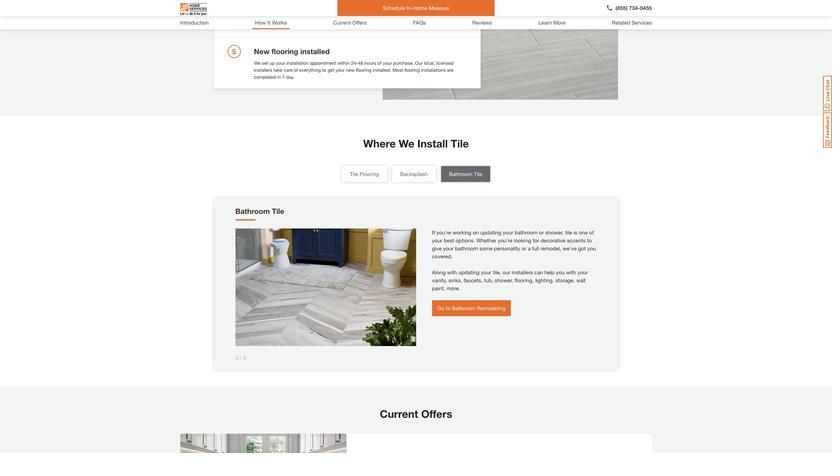 Task type: describe. For each thing, give the bounding box(es) containing it.
your up take
[[276, 60, 285, 66]]

remodel,
[[541, 245, 562, 252]]

installed.
[[373, 67, 391, 73]]

go to bathroom remodeling
[[438, 305, 506, 311]]

wall
[[577, 277, 586, 284]]

734-
[[629, 5, 640, 11]]

related
[[612, 19, 631, 26]]

2 with from the left
[[567, 269, 576, 276]]

introduction
[[180, 19, 209, 26]]

1
[[282, 74, 285, 80]]

how
[[255, 19, 266, 26]]

go to bathroom remodeling link
[[432, 300, 511, 316]]

2 horizontal spatial or
[[539, 229, 544, 236]]

white bathroom tile floor image image
[[180, 434, 347, 453]]

(855) 734-0455
[[616, 5, 652, 11]]

back
[[313, 22, 323, 28]]

of inside if you're working on updating your bathroom or shower, tile is one of your best options. whether you're looking for decorative accents to give your bathroom some personality or a full remodel, we've got you covered.
[[590, 229, 594, 236]]

some
[[480, 245, 493, 252]]

tub,
[[484, 277, 494, 284]]

are inside after finalizing your quote, there are multiple ways to pay for your project. you can complete your purchase over the phone or back in our store. home depot offers a range of flexible credit options.
[[321, 15, 328, 21]]

after finalizing your quote, there are multiple ways to pay for your project. you can complete your purchase over the phone or back in our store. home depot offers a range of flexible credit options.
[[254, 15, 459, 28]]

shower, inside the along with updating your tile, our installers can help you with your vanity, sinks, faucets, tub, shower, flooring, lighting, storage, wall paint, more.
[[495, 277, 513, 284]]

tile flooring button
[[342, 166, 387, 182]]

personality
[[494, 245, 520, 252]]

faucets,
[[464, 277, 483, 284]]

backsplash
[[400, 171, 428, 177]]

you
[[407, 15, 415, 21]]

your up the installed.
[[383, 60, 392, 66]]

are inside we set up your installation appointment within 24-48 hours of your purchase. our local, licensed installers take care of everything to get your new flooring installed. most flooring installations are completed in 1 day.
[[447, 67, 454, 73]]

bathroom tile inside 'button'
[[449, 171, 482, 177]]

1 vertical spatial offers
[[421, 408, 453, 420]]

measure
[[429, 5, 449, 11]]

1 vertical spatial we
[[399, 137, 415, 150]]

your up quote, on the left top of the page
[[290, 2, 305, 11]]

most
[[393, 67, 403, 73]]

we've
[[563, 245, 577, 252]]

tile,
[[493, 269, 501, 276]]

lighting,
[[536, 277, 554, 284]]

tile inside tile flooring button
[[350, 171, 358, 177]]

schedule in-home measure button
[[338, 0, 495, 16]]

live chat image
[[824, 76, 833, 111]]

quote,
[[295, 15, 308, 21]]

tile inside bathroom tile 'button'
[[474, 171, 482, 177]]

bathroom inside 'button'
[[449, 171, 473, 177]]

new flooring installed
[[254, 47, 330, 56]]

new
[[254, 47, 270, 56]]

working
[[453, 229, 472, 236]]

where
[[363, 137, 396, 150]]

care
[[284, 67, 293, 73]]

faqs
[[413, 19, 426, 26]]

(855)
[[616, 5, 628, 11]]

your up give
[[432, 237, 443, 244]]

there
[[310, 15, 320, 21]]

appointment
[[310, 60, 336, 66]]

remodeling
[[477, 305, 506, 311]]

after
[[254, 15, 264, 21]]

offers
[[378, 22, 390, 28]]

0 horizontal spatial you're
[[437, 229, 451, 236]]

(855) 734-0455 link
[[607, 4, 652, 12]]

0 vertical spatial current
[[333, 19, 351, 26]]

1 horizontal spatial or
[[522, 245, 527, 252]]

help
[[545, 269, 555, 276]]

where we install tile
[[363, 137, 469, 150]]

0455
[[640, 5, 652, 11]]

best
[[444, 237, 455, 244]]

bathroom with porcelain chevron tile image
[[235, 229, 416, 346]]

a for offers
[[391, 22, 393, 28]]

looking
[[514, 237, 532, 244]]

your down best at the bottom of page
[[443, 245, 454, 252]]

is
[[574, 229, 578, 236]]

full
[[533, 245, 539, 252]]

installers inside we set up your installation appointment within 24-48 hours of your purchase. our local, licensed installers take care of everything to get your new flooring installed. most flooring installations are completed in 1 day.
[[254, 67, 272, 73]]

new
[[346, 67, 355, 73]]

schedule
[[383, 5, 405, 11]]

3 / 3
[[235, 355, 246, 361]]

1 horizontal spatial purchase
[[307, 2, 340, 11]]

purchase.
[[393, 60, 414, 66]]

whether
[[477, 237, 497, 244]]

installers inside the along with updating your tile, our installers can help you with your vanity, sinks, faucets, tub, shower, flooring, lighting, storage, wall paint, more.
[[512, 269, 533, 276]]

storage,
[[556, 277, 575, 284]]

do it for you logo image
[[180, 0, 207, 18]]

0 horizontal spatial bathroom tile
[[235, 207, 284, 216]]

day.
[[286, 74, 295, 80]]

more.
[[447, 285, 461, 291]]

services
[[632, 19, 652, 26]]

installations
[[421, 67, 446, 73]]

installation
[[287, 60, 309, 66]]

project.
[[391, 15, 406, 21]]

got
[[579, 245, 586, 252]]

you inside if you're working on updating your bathroom or shower, tile is one of your best options. whether you're looking for decorative accents to give your bathroom some personality or a full remodel, we've got you covered.
[[588, 245, 596, 252]]

paint,
[[432, 285, 446, 291]]

finalizing
[[265, 15, 283, 21]]

a for or
[[528, 245, 531, 252]]

5
[[232, 47, 236, 56]]

0 horizontal spatial flooring
[[272, 47, 298, 56]]

reviews
[[473, 19, 492, 26]]

0 horizontal spatial current offers
[[333, 19, 367, 26]]

1 3 from the left
[[235, 355, 238, 361]]

flooring
[[360, 171, 379, 177]]

1 vertical spatial current offers
[[380, 408, 453, 420]]

home inside button
[[413, 5, 428, 11]]

it
[[268, 19, 271, 26]]

your down within
[[336, 67, 345, 73]]

you inside the along with updating your tile, our installers can help you with your vanity, sinks, faucets, tub, shower, flooring, lighting, storage, wall paint, more.
[[556, 269, 565, 276]]

ways
[[347, 15, 358, 21]]

depot
[[364, 22, 377, 28]]

decorative
[[541, 237, 566, 244]]

schedule in-home measure
[[383, 5, 449, 11]]

multiple
[[329, 15, 346, 21]]



Task type: vqa. For each thing, say whether or not it's contained in the screenshot.
CARDS
no



Task type: locate. For each thing, give the bounding box(es) containing it.
1 with from the left
[[447, 269, 457, 276]]

1 vertical spatial bathroom
[[235, 207, 270, 216]]

tile flooring
[[350, 171, 379, 177]]

1 vertical spatial installers
[[512, 269, 533, 276]]

updating up faucets, at the right bottom of page
[[459, 269, 480, 276]]

home up you
[[413, 5, 428, 11]]

flooring down the our
[[405, 67, 420, 73]]

complete
[[254, 2, 288, 11]]

0 vertical spatial we
[[254, 60, 261, 66]]

options. right 'credit'
[[442, 22, 459, 28]]

current
[[333, 19, 351, 26], [380, 408, 418, 420]]

1 vertical spatial can
[[535, 269, 543, 276]]

for inside after finalizing your quote, there are multiple ways to pay for your project. you can complete your purchase over the phone or back in our store. home depot offers a range of flexible credit options.
[[373, 15, 379, 21]]

1 vertical spatial bathroom
[[455, 245, 478, 252]]

you up storage,
[[556, 269, 565, 276]]

for right pay
[[373, 15, 379, 21]]

updating up whether
[[481, 229, 502, 236]]

2 horizontal spatial flooring
[[405, 67, 420, 73]]

0 horizontal spatial for
[[373, 15, 379, 21]]

flooring down 48
[[356, 67, 372, 73]]

over
[[275, 22, 284, 28]]

of up the installed.
[[378, 60, 382, 66]]

0 horizontal spatial updating
[[459, 269, 480, 276]]

0 horizontal spatial you
[[556, 269, 565, 276]]

0 vertical spatial you
[[588, 245, 596, 252]]

installers up flooring,
[[512, 269, 533, 276]]

0 horizontal spatial current
[[333, 19, 351, 26]]

in inside after finalizing your quote, there are multiple ways to pay for your project. you can complete your purchase over the phone or back in our store. home depot offers a range of flexible credit options.
[[324, 22, 328, 28]]

home down 'ways'
[[350, 22, 363, 28]]

24-
[[351, 60, 358, 66]]

1 horizontal spatial bathroom
[[515, 229, 538, 236]]

1 horizontal spatial you're
[[498, 237, 513, 244]]

1 vertical spatial current
[[380, 408, 418, 420]]

related services
[[612, 19, 652, 26]]

we left set
[[254, 60, 261, 66]]

works
[[272, 19, 287, 26]]

shower, inside if you're working on updating your bathroom or shower, tile is one of your best options. whether you're looking for decorative accents to give your bathroom some personality or a full remodel, we've got you covered.
[[546, 229, 564, 236]]

0 vertical spatial or
[[307, 22, 311, 28]]

feedback link image
[[824, 112, 833, 148]]

3 right /
[[243, 355, 246, 361]]

to right go
[[446, 305, 451, 311]]

get
[[328, 67, 334, 73]]

0 horizontal spatial home
[[350, 22, 363, 28]]

1 horizontal spatial home
[[413, 5, 428, 11]]

our inside the along with updating your tile, our installers can help you with your vanity, sinks, faucets, tub, shower, flooring, lighting, storage, wall paint, more.
[[503, 269, 511, 276]]

1 horizontal spatial 3
[[243, 355, 246, 361]]

0 vertical spatial updating
[[481, 229, 502, 236]]

sinks,
[[449, 277, 462, 284]]

0 vertical spatial are
[[321, 15, 328, 21]]

a left full
[[528, 245, 531, 252]]

flooring,
[[515, 277, 534, 284]]

of down "installation"
[[294, 67, 298, 73]]

1 horizontal spatial bathroom tile
[[449, 171, 482, 177]]

shower,
[[546, 229, 564, 236], [495, 277, 513, 284]]

range
[[395, 22, 407, 28]]

to down one
[[587, 237, 592, 244]]

0 vertical spatial for
[[373, 15, 379, 21]]

if you're working on updating your bathroom or shower, tile is one of your best options. whether you're looking for decorative accents to give your bathroom some personality or a full remodel, we've got you covered.
[[432, 229, 596, 260]]

1 vertical spatial you
[[556, 269, 565, 276]]

our down multiple at left top
[[329, 22, 336, 28]]

1 horizontal spatial offers
[[421, 408, 453, 420]]

on
[[473, 229, 479, 236]]

bathroom down working
[[455, 245, 478, 252]]

everything
[[300, 67, 321, 73]]

0 vertical spatial bathroom
[[515, 229, 538, 236]]

1 horizontal spatial can
[[535, 269, 543, 276]]

are down licensed
[[447, 67, 454, 73]]

with up the sinks,
[[447, 269, 457, 276]]

1 vertical spatial you're
[[498, 237, 513, 244]]

flooring up "installation"
[[272, 47, 298, 56]]

1 vertical spatial a
[[528, 245, 531, 252]]

1 horizontal spatial with
[[567, 269, 576, 276]]

updating inside if you're working on updating your bathroom or shower, tile is one of your best options. whether you're looking for decorative accents to give your bathroom some personality or a full remodel, we've got you covered.
[[481, 229, 502, 236]]

hours
[[365, 60, 376, 66]]

to inside we set up your installation appointment within 24-48 hours of your purchase. our local, licensed installers take care of everything to get your new flooring installed. most flooring installations are completed in 1 day.
[[322, 67, 326, 73]]

we set up your installation appointment within 24-48 hours of your purchase. our local, licensed installers take care of everything to get your new flooring installed. most flooring installations are completed in 1 day.
[[254, 60, 454, 80]]

you
[[588, 245, 596, 252], [556, 269, 565, 276]]

you right got
[[588, 245, 596, 252]]

for inside if you're working on updating your bathroom or shower, tile is one of your best options. whether you're looking for decorative accents to give your bathroom some personality or a full remodel, we've got you covered.
[[533, 237, 539, 244]]

in-
[[407, 5, 413, 11]]

0 horizontal spatial in
[[278, 74, 281, 80]]

a inside after finalizing your quote, there are multiple ways to pay for your project. you can complete your purchase over the phone or back in our store. home depot offers a range of flexible credit options.
[[391, 22, 393, 28]]

0 vertical spatial bathroom tile
[[449, 171, 482, 177]]

updating inside the along with updating your tile, our installers can help you with your vanity, sinks, faucets, tub, shower, flooring, lighting, storage, wall paint, more.
[[459, 269, 480, 276]]

tile
[[566, 229, 572, 236]]

backsplash button
[[392, 166, 436, 182]]

for up full
[[533, 237, 539, 244]]

1 horizontal spatial we
[[399, 137, 415, 150]]

1 horizontal spatial updating
[[481, 229, 502, 236]]

go
[[438, 305, 445, 311]]

purchase inside after finalizing your quote, there are multiple ways to pay for your project. you can complete your purchase over the phone or back in our store. home depot offers a range of flexible credit options.
[[254, 22, 273, 28]]

pay
[[364, 15, 372, 21]]

along
[[432, 269, 446, 276]]

updating
[[481, 229, 502, 236], [459, 269, 480, 276]]

of right one
[[590, 229, 594, 236]]

1 horizontal spatial shower,
[[546, 229, 564, 236]]

up
[[270, 60, 275, 66]]

0 vertical spatial a
[[391, 22, 393, 28]]

1 vertical spatial are
[[447, 67, 454, 73]]

we left install
[[399, 137, 415, 150]]

3
[[235, 355, 238, 361], [243, 355, 246, 361]]

0 horizontal spatial or
[[307, 22, 311, 28]]

2 vertical spatial or
[[522, 245, 527, 252]]

or left back
[[307, 22, 311, 28]]

1 horizontal spatial our
[[503, 269, 511, 276]]

in
[[324, 22, 328, 28], [278, 74, 281, 80]]

in left 1
[[278, 74, 281, 80]]

or inside after finalizing your quote, there are multiple ways to pay for your project. you can complete your purchase over the phone or back in our store. home depot offers a range of flexible credit options.
[[307, 22, 311, 28]]

0 vertical spatial bathroom
[[449, 171, 473, 177]]

options. inside if you're working on updating your bathroom or shower, tile is one of your best options. whether you're looking for decorative accents to give your bathroom some personality or a full remodel, we've got you covered.
[[456, 237, 475, 244]]

licensed
[[437, 60, 454, 66]]

1 horizontal spatial are
[[447, 67, 454, 73]]

learn more
[[539, 19, 566, 26]]

to
[[359, 15, 363, 21], [322, 67, 326, 73], [587, 237, 592, 244], [446, 305, 451, 311]]

0 horizontal spatial offers
[[353, 19, 367, 26]]

in right back
[[324, 22, 328, 28]]

your up offers
[[380, 15, 389, 21]]

1 horizontal spatial for
[[533, 237, 539, 244]]

0 horizontal spatial shower,
[[495, 277, 513, 284]]

0 horizontal spatial 3
[[235, 355, 238, 361]]

options.
[[442, 22, 459, 28], [456, 237, 475, 244]]

of inside after finalizing your quote, there are multiple ways to pay for your project. you can complete your purchase over the phone or back in our store. home depot offers a range of flexible credit options.
[[408, 22, 412, 28]]

set
[[262, 60, 268, 66]]

more
[[554, 19, 566, 26]]

of down you
[[408, 22, 412, 28]]

your up tub,
[[481, 269, 492, 276]]

0 horizontal spatial we
[[254, 60, 261, 66]]

local,
[[424, 60, 435, 66]]

along with updating your tile, our installers can help you with your vanity, sinks, faucets, tub, shower, flooring, lighting, storage, wall paint, more.
[[432, 269, 588, 291]]

3 left /
[[235, 355, 238, 361]]

your up the personality
[[503, 229, 514, 236]]

we
[[254, 60, 261, 66], [399, 137, 415, 150]]

your up the
[[285, 15, 294, 21]]

you're up the personality
[[498, 237, 513, 244]]

1 horizontal spatial current
[[380, 408, 418, 420]]

store.
[[337, 22, 349, 28]]

install
[[418, 137, 448, 150]]

covered.
[[432, 253, 453, 260]]

take
[[274, 67, 283, 73]]

shower, up decorative
[[546, 229, 564, 236]]

your
[[290, 2, 305, 11], [285, 15, 294, 21], [380, 15, 389, 21], [446, 15, 455, 21], [276, 60, 285, 66], [383, 60, 392, 66], [336, 67, 345, 73], [503, 229, 514, 236], [432, 237, 443, 244], [443, 245, 454, 252], [481, 269, 492, 276], [578, 269, 588, 276]]

can up flexible at the top of the page
[[417, 15, 424, 21]]

if
[[432, 229, 435, 236]]

1 vertical spatial in
[[278, 74, 281, 80]]

1 vertical spatial options.
[[456, 237, 475, 244]]

1 horizontal spatial installers
[[512, 269, 533, 276]]

purchase up there
[[307, 2, 340, 11]]

0 horizontal spatial with
[[447, 269, 457, 276]]

0 vertical spatial installers
[[254, 67, 272, 73]]

flooring
[[272, 47, 298, 56], [356, 67, 372, 73], [405, 67, 420, 73]]

bathroom up looking
[[515, 229, 538, 236]]

vanity,
[[432, 277, 447, 284]]

options. inside after finalizing your quote, there are multiple ways to pay for your project. you can complete your purchase over the phone or back in our store. home depot offers a range of flexible credit options.
[[442, 22, 459, 28]]

a right offers
[[391, 22, 393, 28]]

complete your purchase
[[254, 2, 340, 11]]

/
[[240, 355, 242, 361]]

tile
[[451, 137, 469, 150], [350, 171, 358, 177], [474, 171, 482, 177], [272, 207, 284, 216]]

bathroom tile button
[[441, 166, 490, 182]]

1 horizontal spatial you
[[588, 245, 596, 252]]

0 horizontal spatial a
[[391, 22, 393, 28]]

installers down set
[[254, 67, 272, 73]]

to left pay
[[359, 15, 363, 21]]

to left get
[[322, 67, 326, 73]]

0 vertical spatial current offers
[[333, 19, 367, 26]]

0 vertical spatial home
[[413, 5, 428, 11]]

to inside after finalizing your quote, there are multiple ways to pay for your project. you can complete your purchase over the phone or back in our store. home depot offers a range of flexible credit options.
[[359, 15, 363, 21]]

to inside if you're working on updating your bathroom or shower, tile is one of your best options. whether you're looking for decorative accents to give your bathroom some personality or a full remodel, we've got you covered.
[[587, 237, 592, 244]]

1 vertical spatial bathroom tile
[[235, 207, 284, 216]]

learn
[[539, 19, 552, 26]]

can inside after finalizing your quote, there are multiple ways to pay for your project. you can complete your purchase over the phone or back in our store. home depot offers a range of flexible credit options.
[[417, 15, 424, 21]]

2 3 from the left
[[243, 355, 246, 361]]

0 horizontal spatial purchase
[[254, 22, 273, 28]]

your up wall on the bottom of the page
[[578, 269, 588, 276]]

1 horizontal spatial in
[[324, 22, 328, 28]]

we inside we set up your installation appointment within 24-48 hours of your purchase. our local, licensed installers take care of everything to get your new flooring installed. most flooring installations are completed in 1 day.
[[254, 60, 261, 66]]

1 vertical spatial for
[[533, 237, 539, 244]]

with up storage,
[[567, 269, 576, 276]]

1 horizontal spatial a
[[528, 245, 531, 252]]

can inside the along with updating your tile, our installers can help you with your vanity, sinks, faucets, tub, shower, flooring, lighting, storage, wall paint, more.
[[535, 269, 543, 276]]

1 vertical spatial updating
[[459, 269, 480, 276]]

0 vertical spatial offers
[[353, 19, 367, 26]]

within
[[338, 60, 350, 66]]

our
[[415, 60, 423, 66]]

your down measure at the right of the page
[[446, 15, 455, 21]]

are
[[321, 15, 328, 21], [447, 67, 454, 73]]

0 horizontal spatial installers
[[254, 67, 272, 73]]

1 vertical spatial home
[[350, 22, 363, 28]]

home inside after finalizing your quote, there are multiple ways to pay for your project. you can complete your purchase over the phone or back in our store. home depot offers a range of flexible credit options.
[[350, 22, 363, 28]]

options. down working
[[456, 237, 475, 244]]

1 vertical spatial our
[[503, 269, 511, 276]]

current offers
[[333, 19, 367, 26], [380, 408, 453, 420]]

0 vertical spatial options.
[[442, 22, 459, 28]]

phone
[[293, 22, 306, 28]]

1 vertical spatial purchase
[[254, 22, 273, 28]]

can up lighting,
[[535, 269, 543, 276]]

a inside if you're working on updating your bathroom or shower, tile is one of your best options. whether you're looking for decorative accents to give your bathroom some personality or a full remodel, we've got you covered.
[[528, 245, 531, 252]]

in inside we set up your installation appointment within 24-48 hours of your purchase. our local, licensed installers take care of everything to get your new flooring installed. most flooring installations are completed in 1 day.
[[278, 74, 281, 80]]

our right tile,
[[503, 269, 511, 276]]

0 vertical spatial purchase
[[307, 2, 340, 11]]

1 horizontal spatial flooring
[[356, 67, 372, 73]]

0 vertical spatial you're
[[437, 229, 451, 236]]

48
[[358, 60, 363, 66]]

completed
[[254, 74, 276, 80]]

flexible
[[413, 22, 428, 28]]

0 vertical spatial can
[[417, 15, 424, 21]]

shower, down tile,
[[495, 277, 513, 284]]

are right there
[[321, 15, 328, 21]]

1 vertical spatial or
[[539, 229, 544, 236]]

or down looking
[[522, 245, 527, 252]]

2 vertical spatial bathroom
[[452, 305, 476, 311]]

0 vertical spatial shower,
[[546, 229, 564, 236]]

or up decorative
[[539, 229, 544, 236]]

or
[[307, 22, 311, 28], [539, 229, 544, 236], [522, 245, 527, 252]]

give
[[432, 245, 442, 252]]

1 vertical spatial shower,
[[495, 277, 513, 284]]

0 horizontal spatial can
[[417, 15, 424, 21]]

the
[[285, 22, 292, 28]]

0 horizontal spatial are
[[321, 15, 328, 21]]

you're up best at the bottom of page
[[437, 229, 451, 236]]

0 vertical spatial in
[[324, 22, 328, 28]]

purchase down "after"
[[254, 22, 273, 28]]

1 horizontal spatial current offers
[[380, 408, 453, 420]]

complete
[[425, 15, 445, 21]]

our inside after finalizing your quote, there are multiple ways to pay for your project. you can complete your purchase over the phone or back in our store. home depot offers a range of flexible credit options.
[[329, 22, 336, 28]]

0 horizontal spatial our
[[329, 22, 336, 28]]

0 horizontal spatial bathroom
[[455, 245, 478, 252]]

0 vertical spatial our
[[329, 22, 336, 28]]

installed
[[301, 47, 330, 56]]



